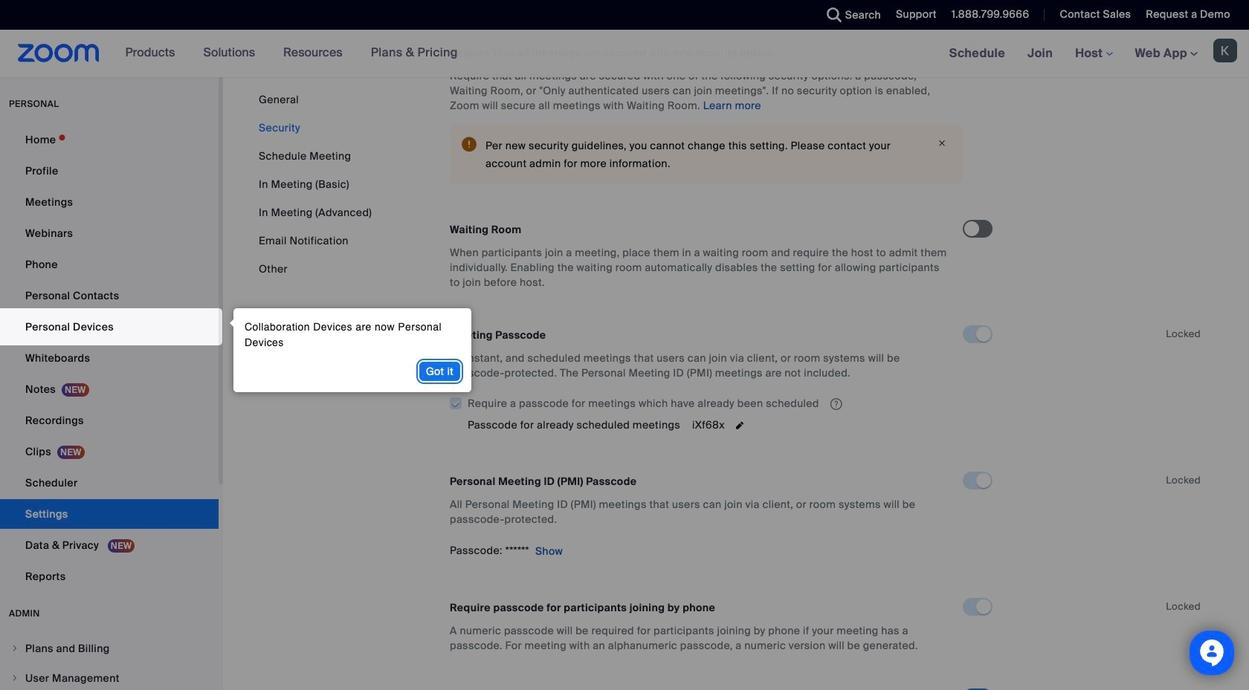Task type: locate. For each thing, give the bounding box(es) containing it.
dialog
[[226, 309, 471, 393]]

product information navigation
[[114, 30, 469, 77]]

menu bar
[[259, 92, 372, 277]]

banner
[[0, 30, 1249, 78]]



Task type: describe. For each thing, give the bounding box(es) containing it.
meetings navigation
[[938, 30, 1249, 78]]

chat with bot image
[[1199, 640, 1225, 671]]



Task type: vqa. For each thing, say whether or not it's contained in the screenshot.
banner
yes



